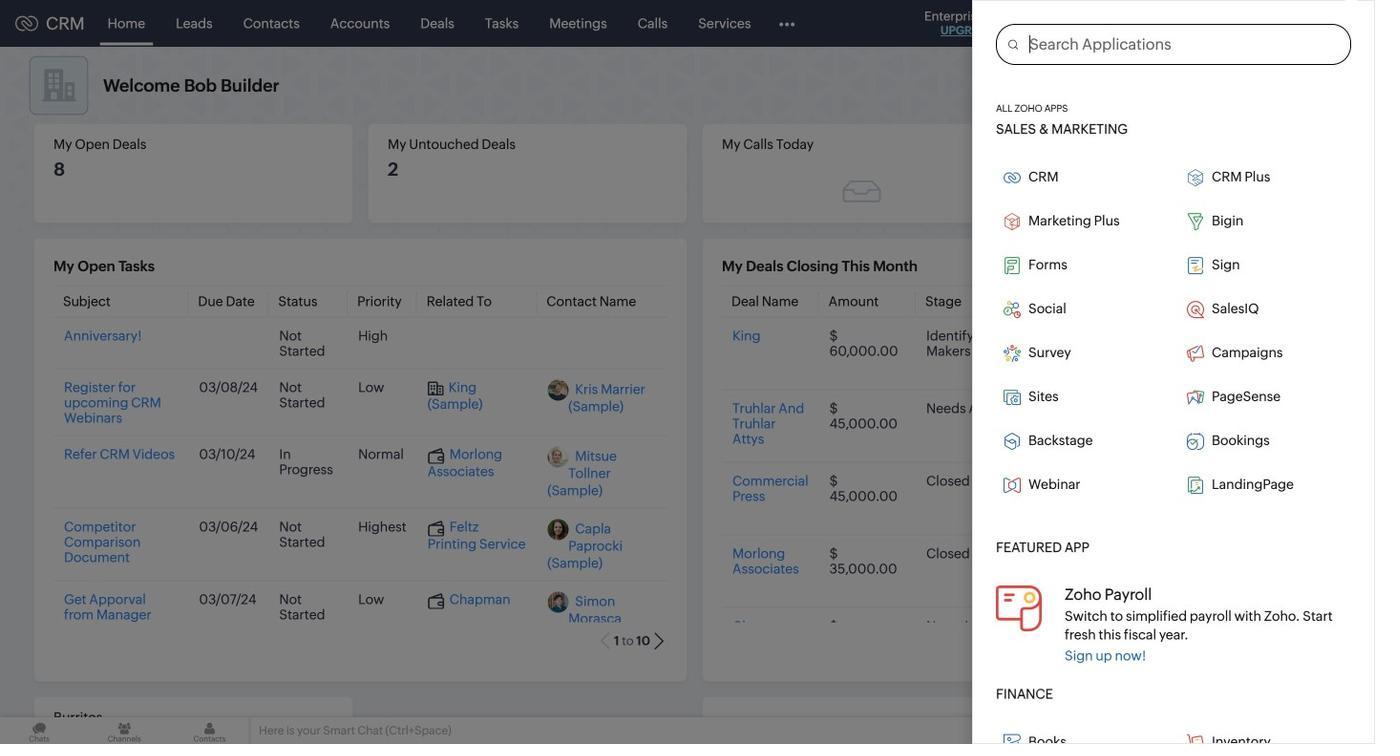 Task type: describe. For each thing, give the bounding box(es) containing it.
profile image
[[1290, 8, 1320, 39]]

signals element
[[1126, 0, 1162, 47]]

Search Applications text field
[[1019, 25, 1351, 64]]

calendar image
[[1173, 16, 1190, 31]]

signals image
[[1137, 15, 1150, 32]]

channels image
[[85, 718, 164, 744]]

contacts image
[[170, 718, 249, 744]]

zoho payroll image
[[997, 586, 1042, 631]]



Task type: vqa. For each thing, say whether or not it's contained in the screenshot.
'Save' within the Save button
no



Task type: locate. For each thing, give the bounding box(es) containing it.
chats image
[[0, 718, 79, 744]]

logo image
[[15, 16, 38, 31]]

search element
[[1086, 0, 1126, 47]]

search image
[[1098, 15, 1114, 32]]

profile element
[[1278, 0, 1332, 46]]



